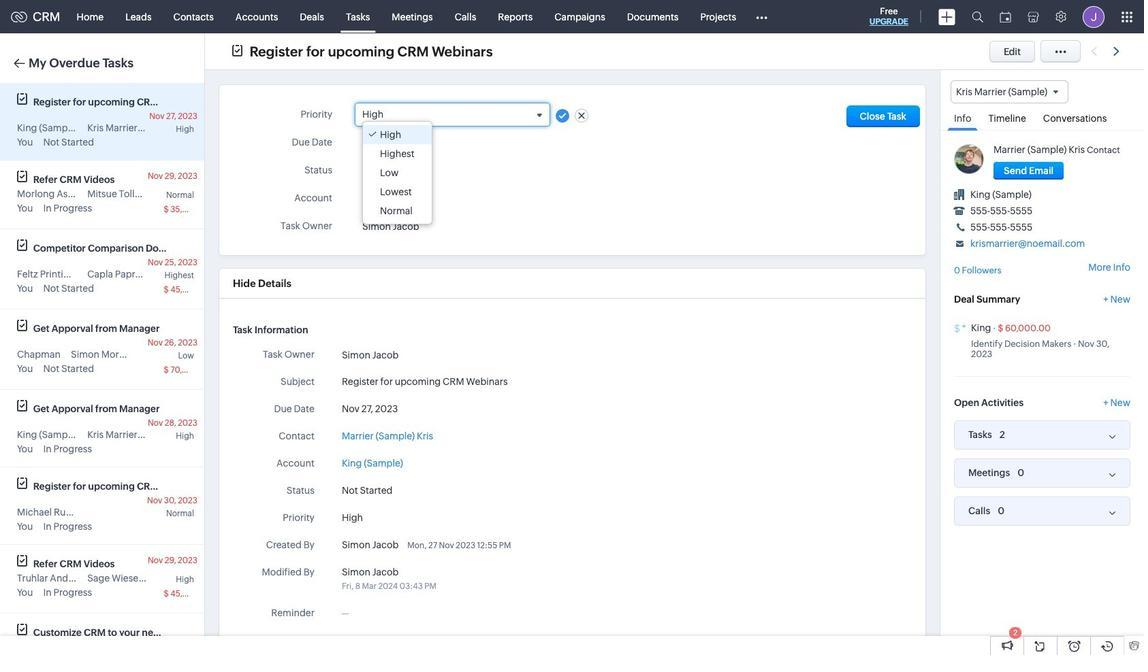 Task type: locate. For each thing, give the bounding box(es) containing it.
None field
[[951, 80, 1069, 104], [362, 109, 543, 121], [951, 80, 1069, 104], [362, 109, 543, 121]]

tree
[[363, 122, 432, 224]]

create menu element
[[930, 0, 964, 33]]

previous record image
[[1091, 47, 1097, 56]]

create menu image
[[938, 9, 955, 25]]

None button
[[994, 162, 1064, 180]]

logo image
[[11, 11, 27, 22]]



Task type: vqa. For each thing, say whether or not it's contained in the screenshot.
create menu element
yes



Task type: describe. For each thing, give the bounding box(es) containing it.
profile element
[[1075, 0, 1113, 33]]

next record image
[[1113, 47, 1122, 56]]

calendar image
[[1000, 11, 1011, 22]]

search image
[[972, 11, 983, 22]]

profile image
[[1083, 6, 1105, 28]]

search element
[[964, 0, 992, 33]]

Other Modules field
[[747, 6, 776, 28]]



